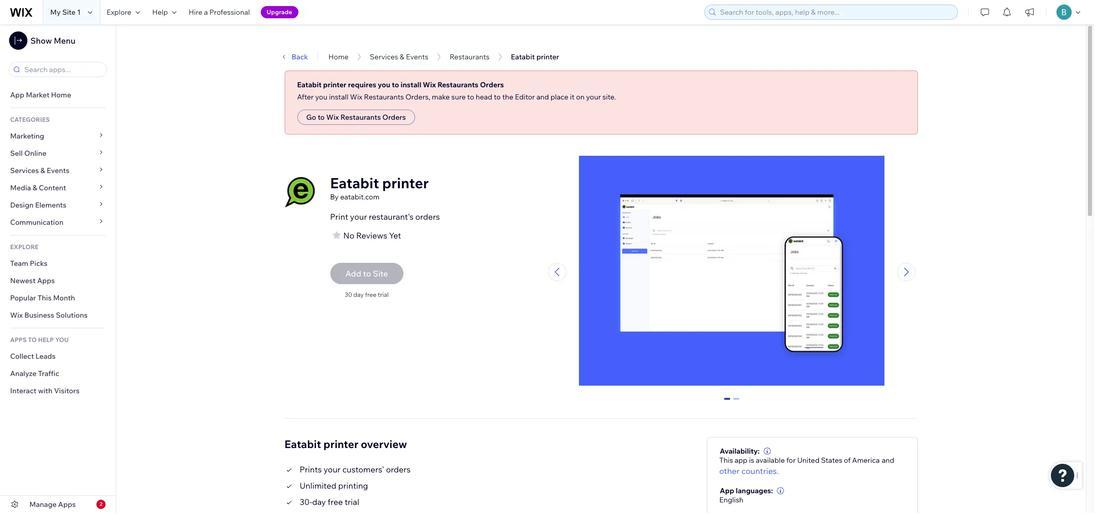 Task type: vqa. For each thing, say whether or not it's contained in the screenshot.
leftmost free
yes



Task type: locate. For each thing, give the bounding box(es) containing it.
0 vertical spatial trial
[[378, 291, 389, 298]]

0 horizontal spatial day
[[312, 497, 326, 507]]

eatabit for eatabit printer
[[511, 52, 535, 61]]

your right print
[[350, 212, 367, 222]]

app market home
[[10, 90, 71, 99]]

media & content
[[10, 183, 66, 192]]

0 vertical spatial day
[[354, 291, 364, 298]]

wix down requires on the left of the page
[[350, 92, 363, 102]]

eatabit up after
[[297, 80, 322, 89]]

1 horizontal spatial apps
[[58, 500, 76, 509]]

other
[[720, 466, 740, 476]]

1 vertical spatial day
[[312, 497, 326, 507]]

your for prints your customers' orders
[[324, 464, 341, 474]]

1 horizontal spatial trial
[[378, 291, 389, 298]]

0 horizontal spatial services & events
[[10, 166, 69, 175]]

popular
[[10, 293, 36, 303]]

0 horizontal spatial home
[[51, 90, 71, 99]]

1 vertical spatial services
[[10, 166, 39, 175]]

printer up place
[[537, 52, 559, 61]]

services & events up "orders,"
[[370, 52, 429, 61]]

month
[[53, 293, 75, 303]]

1 vertical spatial app
[[720, 486, 735, 495]]

and
[[537, 92, 549, 102], [882, 456, 895, 465]]

eatabit printer logo image
[[285, 177, 315, 208]]

app for app languages:
[[720, 486, 735, 495]]

of
[[844, 456, 851, 465]]

services up requires on the left of the page
[[370, 52, 398, 61]]

reviews
[[356, 230, 387, 241]]

your right on
[[586, 92, 601, 102]]

2 horizontal spatial your
[[586, 92, 601, 102]]

0 horizontal spatial trial
[[345, 497, 359, 507]]

collect
[[10, 352, 34, 361]]

wix
[[423, 80, 436, 89], [350, 92, 363, 102], [326, 113, 339, 122], [10, 311, 23, 320]]

app
[[10, 90, 24, 99], [720, 486, 735, 495]]

1
[[77, 8, 81, 17], [735, 398, 739, 407]]

home right market
[[51, 90, 71, 99]]

online
[[24, 149, 46, 158]]

upgrade button
[[261, 6, 298, 18]]

1 vertical spatial free
[[328, 497, 343, 507]]

Search apps... field
[[21, 62, 104, 77]]

wix down "popular"
[[10, 311, 23, 320]]

america
[[853, 456, 880, 465]]

after
[[297, 92, 314, 102]]

communication link
[[0, 214, 116, 231]]

0 vertical spatial services
[[370, 52, 398, 61]]

your inside eatabit printer requires you to install wix restaurants orders after you install wix restaurants orders, make sure to head to the editor and place it on your site.
[[586, 92, 601, 102]]

site.
[[603, 92, 616, 102]]

you
[[378, 80, 390, 89], [315, 92, 328, 102]]

to right the sure
[[467, 92, 474, 102]]

0 horizontal spatial this
[[38, 293, 52, 303]]

eatabit up editor
[[511, 52, 535, 61]]

0 horizontal spatial you
[[315, 92, 328, 102]]

place
[[551, 92, 569, 102]]

communication
[[10, 218, 65, 227]]

home
[[329, 52, 349, 61], [51, 90, 71, 99]]

on
[[576, 92, 585, 102]]

1 horizontal spatial orders
[[480, 80, 504, 89]]

orders right restaurant's
[[415, 212, 440, 222]]

unlimited printing
[[300, 481, 368, 491]]

printer up restaurant's
[[382, 174, 429, 192]]

services & events up media & content
[[10, 166, 69, 175]]

you right after
[[315, 92, 328, 102]]

trial
[[378, 291, 389, 298], [345, 497, 359, 507]]

app inside sidebar element
[[10, 90, 24, 99]]

popular this month
[[10, 293, 75, 303]]

eatabit inside eatabit printer requires you to install wix restaurants orders after you install wix restaurants orders, make sure to head to the editor and place it on your site.
[[297, 80, 322, 89]]

0 horizontal spatial free
[[328, 497, 343, 507]]

restaurants
[[450, 52, 490, 61], [438, 80, 479, 89], [364, 92, 404, 102], [341, 113, 381, 122]]

categories
[[10, 116, 50, 123]]

prints
[[300, 464, 322, 474]]

eatabit up eatabit.com
[[330, 174, 379, 192]]

app left market
[[10, 90, 24, 99]]

explore
[[107, 8, 131, 17]]

with
[[38, 386, 52, 395]]

leads
[[36, 352, 56, 361]]

eatabit printer requires you to install wix restaurants orders after you install wix restaurants orders, make sure to head to the editor and place it on your site.
[[297, 80, 616, 102]]

1 right 0
[[735, 398, 739, 407]]

market
[[26, 90, 49, 99]]

1 horizontal spatial free
[[365, 291, 377, 298]]

day right 30
[[354, 291, 364, 298]]

0 vertical spatial orders
[[415, 212, 440, 222]]

0 vertical spatial install
[[401, 80, 421, 89]]

wix right go
[[326, 113, 339, 122]]

1 horizontal spatial services & events link
[[370, 52, 429, 61]]

1 horizontal spatial and
[[882, 456, 895, 465]]

trial down printing
[[345, 497, 359, 507]]

printer up the prints your customers' orders
[[324, 437, 359, 451]]

events
[[406, 52, 429, 61], [47, 166, 69, 175]]

restaurants link
[[450, 52, 490, 61]]

design
[[10, 201, 34, 210]]

site
[[62, 8, 76, 17]]

0 vertical spatial events
[[406, 52, 429, 61]]

1 vertical spatial trial
[[345, 497, 359, 507]]

upgrade
[[267, 8, 292, 16]]

wix inside sidebar element
[[10, 311, 23, 320]]

services & events link up "orders,"
[[370, 52, 429, 61]]

and right america
[[882, 456, 895, 465]]

printer
[[537, 52, 559, 61], [323, 80, 347, 89], [382, 174, 429, 192], [324, 437, 359, 451]]

services & events
[[370, 52, 429, 61], [10, 166, 69, 175]]

services & events link
[[370, 52, 429, 61], [0, 162, 116, 179]]

1 vertical spatial orders
[[386, 464, 411, 474]]

solutions
[[56, 311, 88, 320]]

to left "the"
[[494, 92, 501, 102]]

to right go
[[318, 113, 325, 122]]

my
[[50, 8, 61, 17]]

by
[[330, 192, 339, 202]]

0 1
[[726, 398, 739, 407]]

united
[[798, 456, 820, 465]]

apps right manage
[[58, 500, 76, 509]]

1 horizontal spatial home
[[329, 52, 349, 61]]

day for 30
[[354, 291, 364, 298]]

this
[[38, 293, 52, 303], [720, 456, 733, 465]]

1 horizontal spatial day
[[354, 291, 364, 298]]

0 horizontal spatial apps
[[37, 276, 55, 285]]

install down requires on the left of the page
[[329, 92, 349, 102]]

printer inside eatabit printer by eatabit.com
[[382, 174, 429, 192]]

go to wix restaurants orders
[[306, 113, 406, 122]]

events inside sidebar element
[[47, 166, 69, 175]]

0 vertical spatial you
[[378, 80, 390, 89]]

0 horizontal spatial your
[[324, 464, 341, 474]]

and inside and other countries.
[[882, 456, 895, 465]]

1 vertical spatial &
[[40, 166, 45, 175]]

events down sell online link
[[47, 166, 69, 175]]

eatabit inside eatabit printer by eatabit.com
[[330, 174, 379, 192]]

0 vertical spatial and
[[537, 92, 549, 102]]

hire a professional link
[[183, 0, 256, 24]]

orders
[[480, 80, 504, 89], [383, 113, 406, 122]]

available
[[756, 456, 785, 465]]

1 vertical spatial services & events link
[[0, 162, 116, 179]]

orders up head
[[480, 80, 504, 89]]

menu
[[54, 36, 75, 46]]

elements
[[35, 201, 66, 210]]

0 horizontal spatial install
[[329, 92, 349, 102]]

show
[[30, 36, 52, 46]]

1 horizontal spatial orders
[[415, 212, 440, 222]]

eatabit for eatabit printer by eatabit.com
[[330, 174, 379, 192]]

apps
[[37, 276, 55, 285], [58, 500, 76, 509]]

1 vertical spatial orders
[[383, 113, 406, 122]]

1 vertical spatial events
[[47, 166, 69, 175]]

0 horizontal spatial services
[[10, 166, 39, 175]]

0 vertical spatial &
[[400, 52, 405, 61]]

you
[[55, 336, 69, 344]]

app down other
[[720, 486, 735, 495]]

print
[[330, 212, 348, 222]]

1 vertical spatial home
[[51, 90, 71, 99]]

1 horizontal spatial app
[[720, 486, 735, 495]]

free for 30-
[[328, 497, 343, 507]]

0 vertical spatial app
[[10, 90, 24, 99]]

head
[[476, 92, 493, 102]]

eatabit inside button
[[511, 52, 535, 61]]

events up "orders,"
[[406, 52, 429, 61]]

your
[[586, 92, 601, 102], [350, 212, 367, 222], [324, 464, 341, 474]]

this up other
[[720, 456, 733, 465]]

1 horizontal spatial events
[[406, 52, 429, 61]]

printer for eatabit printer requires you to install wix restaurants orders after you install wix restaurants orders, make sure to head to the editor and place it on your site.
[[323, 80, 347, 89]]

1 vertical spatial this
[[720, 456, 733, 465]]

app for app market home
[[10, 90, 24, 99]]

install up "orders,"
[[401, 80, 421, 89]]

0 horizontal spatial orders
[[383, 113, 406, 122]]

languages:
[[736, 486, 773, 495]]

1 horizontal spatial 1
[[735, 398, 739, 407]]

1 vertical spatial and
[[882, 456, 895, 465]]

you right requires on the left of the page
[[378, 80, 390, 89]]

day down unlimited
[[312, 497, 326, 507]]

orders inside eatabit printer requires you to install wix restaurants orders after you install wix restaurants orders, make sure to head to the editor and place it on your site.
[[480, 80, 504, 89]]

home up requires on the left of the page
[[329, 52, 349, 61]]

services down "sell online"
[[10, 166, 39, 175]]

orders for prints your customers' orders
[[386, 464, 411, 474]]

1 horizontal spatial services
[[370, 52, 398, 61]]

eatabit printer by eatabit.com
[[330, 174, 429, 202]]

1 horizontal spatial &
[[40, 166, 45, 175]]

free down the unlimited printing
[[328, 497, 343, 507]]

1 vertical spatial your
[[350, 212, 367, 222]]

eatabit printer preview 0 image
[[579, 156, 885, 391]]

0 horizontal spatial app
[[10, 90, 24, 99]]

to inside button
[[318, 113, 325, 122]]

english
[[720, 495, 744, 504]]

1 vertical spatial apps
[[58, 500, 76, 509]]

&
[[400, 52, 405, 61], [40, 166, 45, 175], [33, 183, 37, 192]]

0 vertical spatial free
[[365, 291, 377, 298]]

and left place
[[537, 92, 549, 102]]

printer inside button
[[537, 52, 559, 61]]

0 vertical spatial this
[[38, 293, 52, 303]]

apps up popular this month
[[37, 276, 55, 285]]

0 vertical spatial your
[[586, 92, 601, 102]]

orders down "orders,"
[[383, 113, 406, 122]]

1 right site
[[77, 8, 81, 17]]

2 vertical spatial your
[[324, 464, 341, 474]]

design elements link
[[0, 196, 116, 214]]

0 horizontal spatial events
[[47, 166, 69, 175]]

1 horizontal spatial your
[[350, 212, 367, 222]]

services & events inside sidebar element
[[10, 166, 69, 175]]

states
[[821, 456, 843, 465]]

0 horizontal spatial orders
[[386, 464, 411, 474]]

day for 30-
[[312, 497, 326, 507]]

printer inside eatabit printer requires you to install wix restaurants orders after you install wix restaurants orders, make sure to head to the editor and place it on your site.
[[323, 80, 347, 89]]

0 horizontal spatial and
[[537, 92, 549, 102]]

1 vertical spatial install
[[329, 92, 349, 102]]

1 horizontal spatial services & events
[[370, 52, 429, 61]]

marketing
[[10, 131, 44, 141]]

overview
[[361, 437, 407, 451]]

0 horizontal spatial &
[[33, 183, 37, 192]]

0 horizontal spatial 1
[[77, 8, 81, 17]]

home inside sidebar element
[[51, 90, 71, 99]]

business
[[24, 311, 54, 320]]

your up the unlimited printing
[[324, 464, 341, 474]]

manage
[[29, 500, 57, 509]]

1 vertical spatial services & events
[[10, 166, 69, 175]]

eatabit for eatabit printer overview
[[285, 437, 321, 451]]

this up wix business solutions
[[38, 293, 52, 303]]

trial right 30
[[378, 291, 389, 298]]

0 vertical spatial apps
[[37, 276, 55, 285]]

0 vertical spatial orders
[[480, 80, 504, 89]]

orders down the 'overview'
[[386, 464, 411, 474]]

printer left requires on the left of the page
[[323, 80, 347, 89]]

collect leads link
[[0, 348, 116, 365]]

eatabit up prints
[[285, 437, 321, 451]]

free right 30
[[365, 291, 377, 298]]

1 horizontal spatial you
[[378, 80, 390, 89]]

services & events link up "content"
[[0, 162, 116, 179]]



Task type: describe. For each thing, give the bounding box(es) containing it.
0 vertical spatial 1
[[77, 8, 81, 17]]

printing
[[338, 481, 368, 491]]

show menu button
[[9, 31, 75, 50]]

is
[[749, 456, 755, 465]]

team picks link
[[0, 255, 116, 272]]

popular this month link
[[0, 289, 116, 307]]

0
[[726, 398, 730, 407]]

media & content link
[[0, 179, 116, 196]]

team picks
[[10, 259, 48, 268]]

0 vertical spatial services & events
[[370, 52, 429, 61]]

printer for eatabit printer overview
[[324, 437, 359, 451]]

eatabit printer button
[[506, 49, 565, 64]]

30
[[345, 291, 352, 298]]

newest apps
[[10, 276, 55, 285]]

help
[[38, 336, 54, 344]]

visitors
[[54, 386, 80, 395]]

restaurant's
[[369, 212, 414, 222]]

Search for tools, apps, help & more... field
[[717, 5, 955, 19]]

newest
[[10, 276, 36, 285]]

apps to help you
[[10, 336, 69, 344]]

trial for 30-day free trial
[[345, 497, 359, 507]]

trial for 30 day free trial
[[378, 291, 389, 298]]

1 vertical spatial you
[[315, 92, 328, 102]]

collect leads
[[10, 352, 56, 361]]

apps for manage apps
[[58, 500, 76, 509]]

editor
[[515, 92, 535, 102]]

back
[[292, 52, 308, 61]]

my site 1
[[50, 8, 81, 17]]

analyze traffic
[[10, 369, 59, 378]]

for
[[787, 456, 796, 465]]

0 horizontal spatial services & events link
[[0, 162, 116, 179]]

countries.
[[742, 466, 779, 476]]

printer for eatabit printer by eatabit.com
[[382, 174, 429, 192]]

show menu
[[30, 36, 75, 46]]

free for 30
[[365, 291, 377, 298]]

sell online
[[10, 149, 46, 158]]

1 horizontal spatial install
[[401, 80, 421, 89]]

no
[[343, 230, 354, 241]]

interact with visitors
[[10, 386, 80, 395]]

app
[[735, 456, 748, 465]]

content
[[39, 183, 66, 192]]

sell
[[10, 149, 23, 158]]

apps for newest apps
[[37, 276, 55, 285]]

hire a professional
[[189, 8, 250, 17]]

traffic
[[38, 369, 59, 378]]

2 vertical spatial &
[[33, 183, 37, 192]]

printer for eatabit printer
[[537, 52, 559, 61]]

eatabit printer
[[511, 52, 559, 61]]

explore
[[10, 243, 39, 251]]

services inside sidebar element
[[10, 166, 39, 175]]

go
[[306, 113, 316, 122]]

2 horizontal spatial &
[[400, 52, 405, 61]]

analyze
[[10, 369, 37, 378]]

sidebar element
[[0, 24, 116, 513]]

wix up make
[[423, 80, 436, 89]]

help button
[[146, 0, 183, 24]]

team
[[10, 259, 28, 268]]

interact
[[10, 386, 36, 395]]

to right requires on the left of the page
[[392, 80, 399, 89]]

go to wix restaurants orders button
[[297, 110, 415, 125]]

30 day free trial
[[345, 291, 389, 298]]

eatabit for eatabit printer requires you to install wix restaurants orders after you install wix restaurants orders, make sure to head to the editor and place it on your site.
[[297, 80, 322, 89]]

eatabit printer overview
[[285, 437, 407, 451]]

sell online link
[[0, 145, 116, 162]]

yet
[[389, 230, 401, 241]]

restaurants inside button
[[341, 113, 381, 122]]

wix business solutions
[[10, 311, 88, 320]]

this inside sidebar element
[[38, 293, 52, 303]]

hire
[[189, 8, 202, 17]]

prints your customers' orders
[[300, 464, 411, 474]]

and inside eatabit printer requires you to install wix restaurants orders after you install wix restaurants orders, make sure to head to the editor and place it on your site.
[[537, 92, 549, 102]]

1 vertical spatial 1
[[735, 398, 739, 407]]

make
[[432, 92, 450, 102]]

interact with visitors link
[[0, 382, 116, 400]]

marketing link
[[0, 127, 116, 145]]

professional
[[210, 8, 250, 17]]

0 vertical spatial home
[[329, 52, 349, 61]]

help
[[152, 8, 168, 17]]

2
[[100, 501, 102, 508]]

media
[[10, 183, 31, 192]]

requires
[[348, 80, 376, 89]]

apps
[[10, 336, 27, 344]]

customers'
[[342, 464, 384, 474]]

wix inside button
[[326, 113, 339, 122]]

print your restaurant's orders
[[330, 212, 440, 222]]

30-
[[300, 497, 312, 507]]

0 vertical spatial services & events link
[[370, 52, 429, 61]]

orders inside button
[[383, 113, 406, 122]]

and other countries.
[[720, 456, 895, 476]]

eatabit.com
[[340, 192, 380, 202]]

1 horizontal spatial this
[[720, 456, 733, 465]]

orders for print your restaurant's orders
[[415, 212, 440, 222]]

sure
[[452, 92, 466, 102]]

manage apps
[[29, 500, 76, 509]]

other countries. link
[[720, 465, 779, 477]]

your for print your restaurant's orders
[[350, 212, 367, 222]]

back button
[[279, 52, 308, 61]]



